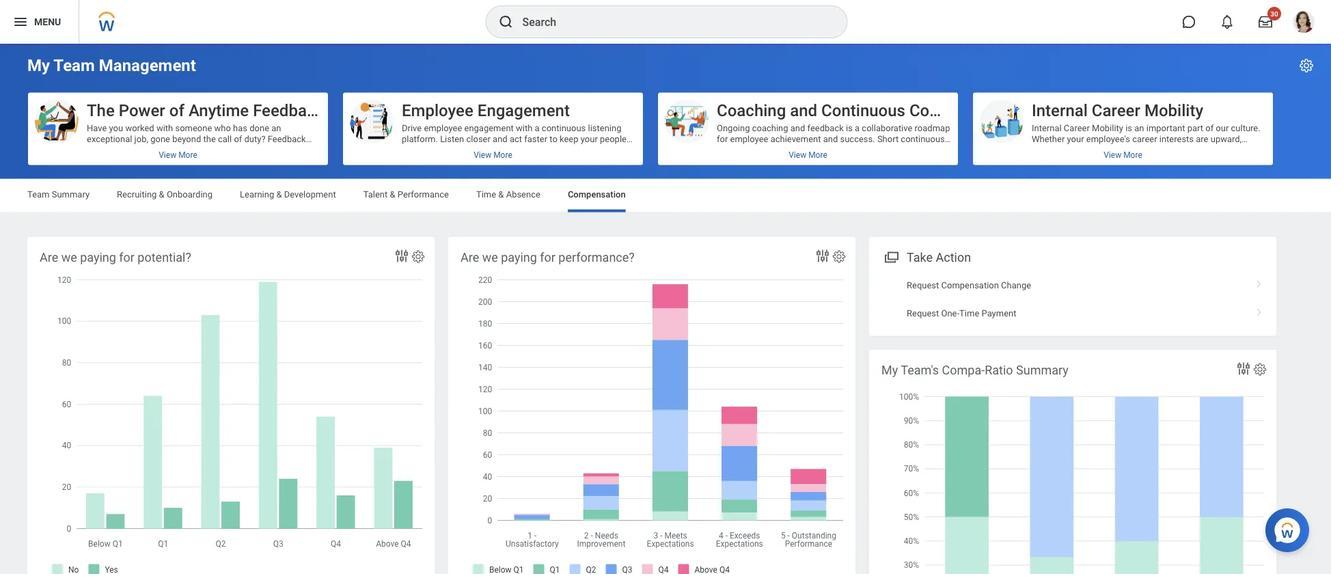 Task type: describe. For each thing, give the bounding box(es) containing it.
feedback
[[253, 100, 324, 120]]

correction
[[793, 155, 833, 166]]

team's
[[901, 363, 939, 377]]

conversations
[[910, 100, 1015, 120]]

take
[[907, 250, 933, 265]]

& for recruiting
[[159, 189, 165, 200]]

1 horizontal spatial team
[[54, 56, 95, 75]]

are for are we paying for potential?
[[40, 250, 58, 265]]

1 vertical spatial compensation
[[942, 280, 999, 290]]

for for are we paying for performance?
[[540, 250, 556, 265]]

engagement
[[478, 100, 570, 120]]

outcomes.
[[886, 155, 928, 166]]

continuous
[[822, 100, 906, 120]]

the power of anytime feedback button
[[28, 93, 328, 165]]

summary inside tab list
[[52, 189, 90, 200]]

internal
[[1032, 100, 1088, 120]]

talent
[[363, 189, 388, 200]]

take action
[[907, 250, 971, 265]]

summary inside my team's compa-ratio summary element
[[1016, 363, 1069, 377]]

access
[[830, 145, 858, 155]]

are for are we paying for performance?
[[461, 250, 479, 265]]

my team's compa-ratio summary
[[882, 363, 1069, 377]]

employee
[[402, 100, 474, 120]]

menu group image
[[882, 247, 900, 266]]

one-
[[942, 308, 960, 319]]

tab list inside main content
[[14, 179, 1318, 212]]

positive
[[853, 155, 883, 166]]

mobility
[[1145, 100, 1204, 120]]

recruiting & onboarding
[[117, 189, 213, 200]]

inbox large image
[[1259, 15, 1273, 29]]

request compensation change link
[[869, 271, 1277, 299]]

collaborative
[[862, 123, 913, 133]]

configure and view chart data image for my team's compa-ratio summary
[[1236, 361, 1252, 377]]

compa-
[[942, 363, 985, 377]]

roadmap
[[915, 123, 950, 133]]

coaching
[[717, 100, 786, 120]]

we for are we paying for performance?
[[482, 250, 498, 265]]

search image
[[498, 14, 514, 30]]

menu
[[34, 16, 61, 27]]

configure and view chart data image
[[815, 248, 831, 264]]

configure and view chart data image for are we paying for potential?
[[394, 248, 410, 264]]

achievement
[[771, 134, 821, 144]]

are we paying for performance? element
[[448, 237, 856, 574]]

for for are we paying for potential?
[[119, 250, 135, 265]]

30 button
[[1251, 7, 1282, 37]]

performance?
[[559, 250, 635, 265]]

paying for performance?
[[501, 250, 537, 265]]

management
[[99, 56, 196, 75]]

ratio
[[985, 363, 1013, 377]]

request one-time payment
[[907, 308, 1017, 319]]

main content containing my team management
[[0, 44, 1331, 574]]

request for request one-time payment
[[907, 308, 939, 319]]

my for my team management
[[27, 56, 50, 75]]

modify
[[877, 145, 904, 155]]

development
[[284, 189, 336, 200]]

absence
[[506, 189, 541, 200]]

0 horizontal spatial time
[[476, 189, 496, 200]]

power
[[119, 100, 165, 120]]

request one-time payment link
[[869, 299, 1277, 328]]

team summary
[[27, 189, 90, 200]]

1 horizontal spatial time
[[960, 308, 980, 319]]

the
[[87, 100, 115, 120]]



Task type: locate. For each thing, give the bounding box(es) containing it.
configure and view chart data image inside my team's compa-ratio summary element
[[1236, 361, 1252, 377]]

ongoing
[[717, 123, 750, 133]]

time & absence
[[476, 189, 541, 200]]

employee engagement button
[[343, 93, 643, 165]]

2 we from the left
[[482, 250, 498, 265]]

1 vertical spatial team
[[27, 189, 50, 200]]

change
[[1001, 280, 1032, 290]]

0 vertical spatial summary
[[52, 189, 90, 200]]

chevron right image inside request one-time payment link
[[1251, 304, 1269, 317]]

a
[[855, 123, 860, 133]]

internal career mobility button
[[973, 93, 1273, 165]]

compensation up performance?
[[568, 189, 626, 200]]

4 & from the left
[[499, 189, 504, 200]]

configure this page image
[[1299, 57, 1315, 74]]

0 horizontal spatial we
[[61, 250, 77, 265]]

0 horizontal spatial feedback
[[717, 145, 753, 155]]

1 horizontal spatial are
[[461, 250, 479, 265]]

employee engagement
[[402, 100, 570, 120]]

are we paying for performance?
[[461, 250, 635, 265]]

1 horizontal spatial compensation
[[942, 280, 999, 290]]

ongoing coaching and feedback is a collaborative roadmap for employee achievement and success.  short continuous feedback cycles to plan, act, access and modify provides acknowledgement, correction and positive outcomes.
[[717, 123, 950, 166]]

1 are from the left
[[40, 250, 58, 265]]

summary left recruiting at the left top of page
[[52, 189, 90, 200]]

are down team summary
[[40, 250, 58, 265]]

request left one-
[[907, 308, 939, 319]]

tab list
[[14, 179, 1318, 212]]

2 paying from the left
[[501, 250, 537, 265]]

team
[[54, 56, 95, 75], [27, 189, 50, 200]]

chevron right image
[[1251, 275, 1269, 289], [1251, 304, 1269, 317]]

potential?
[[138, 250, 191, 265]]

my left team's
[[882, 363, 898, 377]]

list
[[869, 271, 1277, 328]]

coaching and continuous conversations
[[717, 100, 1015, 120]]

coaching
[[752, 123, 788, 133]]

we for are we paying for potential?
[[61, 250, 77, 265]]

& right recruiting at the left top of page
[[159, 189, 165, 200]]

0 vertical spatial request
[[907, 280, 939, 290]]

configure are we paying for potential? image
[[411, 249, 426, 264]]

tab list containing team summary
[[14, 179, 1318, 212]]

list inside main content
[[869, 271, 1277, 328]]

compensation
[[568, 189, 626, 200], [942, 280, 999, 290]]

paying down absence
[[501, 250, 537, 265]]

configure my team's compa-ratio summary image
[[1253, 362, 1268, 377]]

1 vertical spatial request
[[907, 308, 939, 319]]

paying for potential?
[[80, 250, 116, 265]]

Search Workday  search field
[[523, 7, 819, 37]]

1 horizontal spatial paying
[[501, 250, 537, 265]]

we inside are we paying for performance? element
[[482, 250, 498, 265]]

chevron right image for request one-time payment
[[1251, 304, 1269, 317]]

menu banner
[[0, 0, 1331, 44]]

justify image
[[12, 14, 29, 30]]

request down take
[[907, 280, 939, 290]]

0 vertical spatial feedback
[[808, 123, 844, 133]]

chevron right image for request compensation change
[[1251, 275, 1269, 289]]

1 paying from the left
[[80, 250, 116, 265]]

list containing request compensation change
[[869, 271, 1277, 328]]

learning & development
[[240, 189, 336, 200]]

1 vertical spatial configure and view chart data image
[[1236, 361, 1252, 377]]

paying
[[80, 250, 116, 265], [501, 250, 537, 265]]

& for talent
[[390, 189, 395, 200]]

0 horizontal spatial for
[[119, 250, 135, 265]]

career
[[1092, 100, 1141, 120]]

2 horizontal spatial for
[[717, 134, 728, 144]]

summary
[[52, 189, 90, 200], [1016, 363, 1069, 377]]

2 are from the left
[[461, 250, 479, 265]]

0 horizontal spatial my
[[27, 56, 50, 75]]

& right talent
[[390, 189, 395, 200]]

& left absence
[[499, 189, 504, 200]]

configure and view chart data image left configure are we paying for potential? image
[[394, 248, 410, 264]]

0 horizontal spatial paying
[[80, 250, 116, 265]]

we
[[61, 250, 77, 265], [482, 250, 498, 265]]

act,
[[814, 145, 828, 155]]

30
[[1271, 10, 1279, 18]]

time down "request compensation change"
[[960, 308, 980, 319]]

we inside are we paying for potential? element
[[61, 250, 77, 265]]

1 horizontal spatial configure and view chart data image
[[1236, 361, 1252, 377]]

1 request from the top
[[907, 280, 939, 290]]

0 horizontal spatial team
[[27, 189, 50, 200]]

&
[[159, 189, 165, 200], [276, 189, 282, 200], [390, 189, 395, 200], [499, 189, 504, 200]]

we down team summary
[[61, 250, 77, 265]]

time left absence
[[476, 189, 496, 200]]

1 horizontal spatial for
[[540, 250, 556, 265]]

my
[[27, 56, 50, 75], [882, 363, 898, 377]]

feedback
[[808, 123, 844, 133], [717, 145, 753, 155]]

configure and view chart data image
[[394, 248, 410, 264], [1236, 361, 1252, 377]]

for left potential?
[[119, 250, 135, 265]]

0 vertical spatial chevron right image
[[1251, 275, 1269, 289]]

1 horizontal spatial feedback
[[808, 123, 844, 133]]

request
[[907, 280, 939, 290], [907, 308, 939, 319]]

main content
[[0, 44, 1331, 574]]

is
[[846, 123, 853, 133]]

& for learning
[[276, 189, 282, 200]]

talent & performance
[[363, 189, 449, 200]]

of
[[169, 100, 184, 120]]

0 horizontal spatial summary
[[52, 189, 90, 200]]

3 & from the left
[[390, 189, 395, 200]]

1 we from the left
[[61, 250, 77, 265]]

acknowledgement,
[[717, 155, 791, 166]]

1 horizontal spatial my
[[882, 363, 898, 377]]

& for time
[[499, 189, 504, 200]]

are
[[40, 250, 58, 265], [461, 250, 479, 265]]

performance
[[398, 189, 449, 200]]

we down time & absence in the top of the page
[[482, 250, 498, 265]]

are right configure are we paying for potential? image
[[461, 250, 479, 265]]

learning
[[240, 189, 274, 200]]

internal career mobility
[[1032, 100, 1204, 120]]

feedback down 'employee'
[[717, 145, 753, 155]]

for
[[717, 134, 728, 144], [119, 250, 135, 265], [540, 250, 556, 265]]

action
[[936, 250, 971, 265]]

the power of anytime feedback
[[87, 100, 324, 120]]

time
[[476, 189, 496, 200], [960, 308, 980, 319]]

summary right ratio
[[1016, 363, 1069, 377]]

continuous
[[901, 134, 945, 144]]

1 chevron right image from the top
[[1251, 275, 1269, 289]]

0 horizontal spatial are
[[40, 250, 58, 265]]

0 vertical spatial team
[[54, 56, 95, 75]]

1 vertical spatial time
[[960, 308, 980, 319]]

my for my team's compa-ratio summary
[[882, 363, 898, 377]]

0 vertical spatial compensation
[[568, 189, 626, 200]]

cycles
[[756, 145, 780, 155]]

for left performance?
[[540, 250, 556, 265]]

notifications large image
[[1221, 15, 1234, 29]]

compensation up request one-time payment
[[942, 280, 999, 290]]

configure and view chart data image left configure my team's compa-ratio summary icon
[[1236, 361, 1252, 377]]

recruiting
[[117, 189, 157, 200]]

anytime
[[189, 100, 249, 120]]

1 & from the left
[[159, 189, 165, 200]]

2 chevron right image from the top
[[1251, 304, 1269, 317]]

paying left potential?
[[80, 250, 116, 265]]

0 vertical spatial time
[[476, 189, 496, 200]]

are we paying for potential?
[[40, 250, 191, 265]]

and
[[790, 100, 818, 120], [791, 123, 805, 133], [823, 134, 838, 144], [860, 145, 875, 155], [836, 155, 850, 166]]

request for request compensation change
[[907, 280, 939, 290]]

configure are we paying for performance? image
[[832, 249, 847, 264]]

provides
[[907, 145, 940, 155]]

menu button
[[0, 0, 79, 44]]

plan,
[[793, 145, 811, 155]]

employee
[[730, 134, 769, 144]]

request compensation change
[[907, 280, 1032, 290]]

0 vertical spatial my
[[27, 56, 50, 75]]

0 horizontal spatial configure and view chart data image
[[394, 248, 410, 264]]

1 vertical spatial feedback
[[717, 145, 753, 155]]

my down "menu" dropdown button
[[27, 56, 50, 75]]

0 horizontal spatial compensation
[[568, 189, 626, 200]]

to
[[783, 145, 791, 155]]

1 horizontal spatial we
[[482, 250, 498, 265]]

my team management
[[27, 56, 196, 75]]

chevron right image inside request compensation change link
[[1251, 275, 1269, 289]]

for down ongoing
[[717, 134, 728, 144]]

2 request from the top
[[907, 308, 939, 319]]

are we paying for potential? element
[[27, 237, 435, 574]]

& right learning
[[276, 189, 282, 200]]

success.
[[840, 134, 875, 144]]

1 vertical spatial chevron right image
[[1251, 304, 1269, 317]]

2 & from the left
[[276, 189, 282, 200]]

onboarding
[[167, 189, 213, 200]]

my team's compa-ratio summary element
[[869, 350, 1277, 574]]

profile logan mcneil image
[[1293, 11, 1315, 36]]

short
[[878, 134, 899, 144]]

feedback up act,
[[808, 123, 844, 133]]

for inside ongoing coaching and feedback is a collaborative roadmap for employee achievement and success.  short continuous feedback cycles to plan, act, access and modify provides acknowledgement, correction and positive outcomes.
[[717, 134, 728, 144]]

0 vertical spatial configure and view chart data image
[[394, 248, 410, 264]]

payment
[[982, 308, 1017, 319]]

1 vertical spatial summary
[[1016, 363, 1069, 377]]

1 horizontal spatial summary
[[1016, 363, 1069, 377]]

1 vertical spatial my
[[882, 363, 898, 377]]



Task type: vqa. For each thing, say whether or not it's contained in the screenshot.
the bottommost Discard
no



